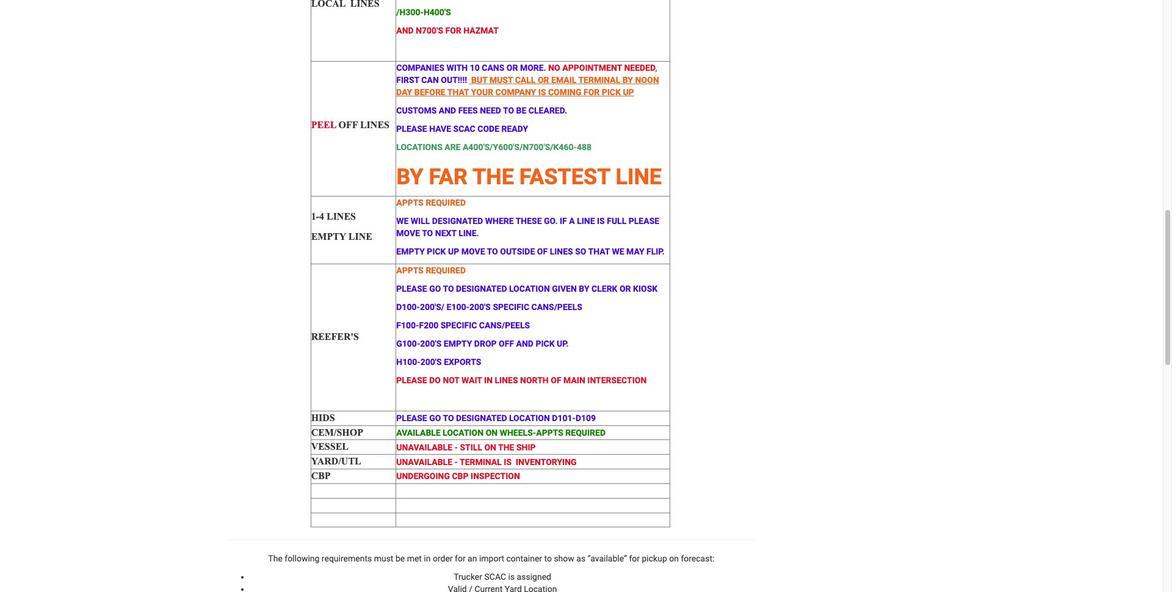 Task type: describe. For each thing, give the bounding box(es) containing it.
companies with 10 cans or more. no appointment needed ,
[[396, 63, 657, 73]]

1 vertical spatial or
[[538, 75, 549, 85]]

please go to designated location given by clerk or kiosk
[[396, 284, 658, 293]]

1 vertical spatial the
[[498, 442, 514, 452]]

1 vertical spatial scac
[[484, 572, 506, 582]]

email
[[551, 75, 577, 85]]

be
[[516, 106, 526, 115]]

10
[[470, 63, 480, 73]]

appts for we
[[396, 198, 424, 207]]

1 horizontal spatial that
[[588, 246, 610, 256]]

2 vertical spatial or
[[620, 284, 631, 293]]

peel off lines
[[311, 120, 389, 130]]

2 vertical spatial appts
[[536, 428, 563, 438]]

still
[[460, 442, 482, 452]]

- for yard/utl
[[455, 457, 458, 467]]

must
[[490, 75, 513, 85]]

container
[[506, 554, 542, 564]]

noon
[[635, 75, 659, 85]]

please do not wait in lines north of main intersection
[[396, 375, 647, 385]]

1 vertical spatial specific
[[441, 320, 477, 330]]

not
[[443, 375, 459, 385]]

0 vertical spatial the
[[472, 164, 514, 190]]

with
[[447, 63, 468, 73]]

2 vertical spatial line
[[348, 231, 372, 242]]

empty for empty pick up move to outside of lines so that we may flip.
[[396, 246, 425, 256]]

forecast:
[[681, 554, 714, 564]]

these
[[516, 216, 542, 226]]

d109
[[576, 413, 596, 423]]

please inside we will designated where these go. if a line is full please move to next line.
[[629, 216, 659, 226]]

requirements
[[322, 554, 372, 564]]

no
[[548, 63, 560, 73]]

in
[[484, 375, 493, 385]]

before
[[414, 87, 445, 97]]

pickup
[[642, 554, 667, 564]]

companies
[[396, 63, 444, 73]]

inventorying
[[516, 457, 577, 467]]

appts required for will
[[396, 198, 466, 207]]

out!!!!
[[441, 75, 467, 85]]

0 horizontal spatial that
[[447, 87, 469, 97]]

1 horizontal spatial and
[[439, 106, 456, 115]]

up.
[[557, 339, 569, 348]]

call
[[515, 75, 536, 85]]

north
[[520, 375, 549, 385]]

by for far
[[396, 164, 423, 190]]

1 horizontal spatial cbp
[[452, 472, 469, 481]]

lines right peel
[[360, 120, 389, 130]]

1 horizontal spatial of
[[551, 375, 561, 385]]

0 vertical spatial scac
[[453, 124, 475, 134]]

4
[[319, 211, 324, 222]]

show
[[554, 554, 574, 564]]

go for hids
[[429, 413, 441, 423]]

day
[[396, 87, 412, 97]]

peel
[[311, 120, 336, 130]]

lines right "in"
[[495, 375, 518, 385]]

by far the fastest line
[[396, 164, 662, 190]]

inspection
[[471, 472, 520, 481]]

200's/
[[420, 302, 444, 312]]

undergoing
[[396, 472, 450, 481]]

line.
[[459, 228, 479, 238]]

customs
[[396, 106, 437, 115]]

we inside we will designated where these go. if a line is full please move to next line.
[[396, 216, 409, 226]]

undergoing cbp inspection
[[396, 472, 520, 481]]

2 horizontal spatial and
[[516, 339, 534, 348]]

to inside we will designated where these go. if a line is full please move to next line.
[[422, 228, 433, 238]]

reefer's
[[311, 332, 359, 342]]

do
[[429, 375, 441, 385]]

2 for from the left
[[629, 554, 640, 564]]

yard/utl
[[311, 456, 361, 467]]

appts required for go
[[396, 265, 466, 275]]

0 horizontal spatial cans/peels
[[479, 320, 530, 330]]

need
[[480, 106, 501, 115]]

0 vertical spatial on
[[486, 428, 498, 438]]

that your company is coming for pick up
[[445, 87, 634, 97]]

h400's
[[424, 7, 451, 17]]

f100-
[[396, 320, 419, 330]]

intersection
[[587, 375, 647, 385]]

drop
[[474, 339, 497, 348]]

code
[[478, 124, 499, 134]]

locations are a400's/y600's/n700's/k460-488
[[396, 142, 592, 152]]

where
[[485, 216, 514, 226]]

designated for hids
[[456, 413, 507, 423]]

to up unavailable - still on the ship
[[443, 413, 454, 423]]

outside
[[500, 246, 535, 256]]

200's for empty
[[420, 339, 442, 348]]

0 horizontal spatial of
[[537, 246, 548, 256]]

wait
[[462, 375, 482, 385]]

g100-
[[396, 339, 420, 348]]

so
[[575, 246, 586, 256]]

have
[[429, 124, 451, 134]]

must
[[374, 554, 393, 564]]

trucker scac is assigned
[[454, 572, 551, 582]]

following
[[285, 554, 320, 564]]

1 horizontal spatial we
[[612, 246, 624, 256]]

move inside we will designated where these go. if a line is full please move to next line.
[[396, 228, 420, 238]]

1-
[[311, 211, 319, 222]]

customs and fees need to be cleared.
[[396, 106, 567, 115]]

0 horizontal spatial off
[[339, 120, 358, 130]]

designated for appts required
[[456, 284, 507, 293]]

far
[[429, 164, 468, 190]]

next
[[435, 228, 456, 238]]

e100-
[[447, 302, 469, 312]]

unavailable - still on the ship
[[396, 442, 536, 452]]

h100-200's exports
[[396, 357, 481, 367]]

line inside we will designated where these go. if a line is full please move to next line.
[[577, 216, 595, 226]]

to left the be in the top left of the page
[[503, 106, 514, 115]]

may
[[626, 246, 644, 256]]

in
[[424, 554, 431, 564]]

d100-200's/ e100-200's specific cans/peels
[[396, 302, 582, 312]]

by noon day before
[[396, 75, 659, 97]]

vessel
[[311, 442, 349, 452]]

fastest
[[519, 164, 610, 190]]

exports
[[444, 357, 481, 367]]

full
[[607, 216, 627, 226]]

0 horizontal spatial or
[[507, 63, 518, 73]]

an
[[468, 554, 477, 564]]

go.
[[544, 216, 558, 226]]

but
[[471, 75, 487, 85]]

needed
[[624, 63, 655, 73]]

appts for please
[[396, 265, 424, 275]]

main
[[563, 375, 585, 385]]



Task type: vqa. For each thing, say whether or not it's contained in the screenshot.


Task type: locate. For each thing, give the bounding box(es) containing it.
- up ship
[[533, 428, 536, 438]]

appts
[[396, 198, 424, 207], [396, 265, 424, 275], [536, 428, 563, 438]]

0 vertical spatial is
[[538, 87, 546, 97]]

that
[[447, 87, 469, 97], [588, 246, 610, 256]]

the
[[472, 164, 514, 190], [498, 442, 514, 452]]

2 vertical spatial empty
[[444, 339, 472, 348]]

by
[[623, 75, 633, 85], [396, 164, 423, 190], [579, 284, 589, 293]]

0 vertical spatial line
[[616, 164, 662, 190]]

go up available
[[429, 413, 441, 423]]

1 vertical spatial move
[[461, 246, 485, 256]]

we left may
[[612, 246, 624, 256]]

up
[[623, 87, 634, 97], [448, 246, 459, 256]]

or left kiosk
[[620, 284, 631, 293]]

up down 'next'
[[448, 246, 459, 256]]

appts up the 'd100-'
[[396, 265, 424, 275]]

0 vertical spatial designated
[[432, 216, 483, 226]]

2 horizontal spatial pick
[[602, 87, 621, 97]]

up down 'needed'
[[623, 87, 634, 97]]

1 appts required from the top
[[396, 198, 466, 207]]

2 appts required from the top
[[396, 265, 466, 275]]

appts required up will
[[396, 198, 466, 207]]

for left pickup
[[629, 554, 640, 564]]

2 vertical spatial and
[[516, 339, 534, 348]]

cbp
[[311, 471, 331, 481], [452, 472, 469, 481]]

by inside by noon day before
[[623, 75, 633, 85]]

0 horizontal spatial for
[[445, 26, 461, 35]]

please go to designated location d101-d109
[[396, 413, 596, 423]]

to
[[503, 106, 514, 115], [422, 228, 433, 238], [487, 246, 498, 256], [443, 284, 454, 293], [443, 413, 454, 423]]

empty for empty line
[[311, 231, 346, 242]]

lines left so
[[550, 246, 573, 256]]

on
[[669, 554, 679, 564]]

pick left up.
[[536, 339, 555, 348]]

200's
[[469, 302, 491, 312], [420, 339, 442, 348], [420, 357, 442, 367]]

is
[[538, 87, 546, 97], [597, 216, 605, 226]]

please for please go to designated location d101-d109
[[396, 413, 427, 423]]

please for please do not wait in lines north of main intersection
[[396, 375, 427, 385]]

2 unavailable from the top
[[396, 457, 452, 467]]

pick for g100-200's empty drop off and pick up.
[[536, 339, 555, 348]]

import
[[479, 554, 504, 564]]

to
[[544, 554, 552, 564]]

appointment
[[562, 63, 622, 73]]

0 vertical spatial appts
[[396, 198, 424, 207]]

will
[[411, 216, 430, 226]]

is left full
[[597, 216, 605, 226]]

0 vertical spatial specific
[[493, 302, 529, 312]]

0 horizontal spatial pick
[[427, 246, 446, 256]]

that down out!!!!
[[447, 87, 469, 97]]

1 vertical spatial designated
[[456, 284, 507, 293]]

2 vertical spatial designated
[[456, 413, 507, 423]]

and up have
[[439, 106, 456, 115]]

unavailable
[[396, 442, 452, 452], [396, 457, 452, 467]]

specific down please go to designated location given by clerk or kiosk
[[493, 302, 529, 312]]

available
[[396, 428, 441, 438]]

by right given
[[579, 284, 589, 293]]

please for please have scac code ready
[[396, 124, 427, 134]]

order
[[433, 554, 453, 564]]

your
[[471, 87, 493, 97]]

on down please go to designated location d101-d109
[[486, 428, 498, 438]]

1 horizontal spatial or
[[538, 75, 549, 85]]

appts up will
[[396, 198, 424, 207]]

unavailable - terminal is  inventorying
[[396, 457, 577, 467]]

0 horizontal spatial up
[[448, 246, 459, 256]]

1 vertical spatial required
[[426, 265, 466, 275]]

0 vertical spatial we
[[396, 216, 409, 226]]

1 horizontal spatial by
[[579, 284, 589, 293]]

move down will
[[396, 228, 420, 238]]

please down customs in the left top of the page
[[396, 124, 427, 134]]

0 vertical spatial cans/peels
[[531, 302, 582, 312]]

location for hids
[[509, 413, 550, 423]]

0 vertical spatial of
[[537, 246, 548, 256]]

1 for from the left
[[455, 554, 466, 564]]

empty down will
[[396, 246, 425, 256]]

cans
[[482, 63, 504, 73]]

fees
[[458, 106, 478, 115]]

appts required up 200's/
[[396, 265, 466, 275]]

0 vertical spatial location
[[509, 284, 550, 293]]

1 horizontal spatial for
[[629, 554, 640, 564]]

1 vertical spatial pick
[[427, 246, 446, 256]]

unavailable for yard/utl
[[396, 457, 452, 467]]

0 horizontal spatial is
[[538, 87, 546, 97]]

by for noon
[[623, 75, 633, 85]]

0 vertical spatial or
[[507, 63, 518, 73]]

g100-200's empty drop off and pick up.
[[396, 339, 588, 348]]

1 horizontal spatial terminal
[[577, 75, 620, 85]]

1 vertical spatial go
[[429, 413, 441, 423]]

a400's/y600's/n700's/k460-
[[463, 142, 577, 152]]

0 vertical spatial that
[[447, 87, 469, 97]]

- up undergoing cbp inspection
[[455, 457, 458, 467]]

is up cleared.
[[538, 87, 546, 97]]

required down far
[[426, 198, 466, 207]]

0 vertical spatial -
[[533, 428, 536, 438]]

2 horizontal spatial empty
[[444, 339, 472, 348]]

by down locations
[[396, 164, 423, 190]]

appts down d101-
[[536, 428, 563, 438]]

cbp down unavailable - still on the ship
[[452, 472, 469, 481]]

empty line
[[311, 231, 372, 242]]

cem/shop
[[311, 427, 363, 437]]

0 horizontal spatial specific
[[441, 320, 477, 330]]

1 horizontal spatial specific
[[493, 302, 529, 312]]

please right full
[[629, 216, 659, 226]]

assigned
[[517, 572, 551, 582]]

1 vertical spatial -
[[455, 442, 458, 452]]

2 vertical spatial -
[[455, 457, 458, 467]]

more.
[[520, 63, 546, 73]]

0 vertical spatial empty
[[311, 231, 346, 242]]

200's up do
[[420, 357, 442, 367]]

required down d109
[[566, 428, 606, 438]]

f100-f200 specific cans/peels
[[396, 320, 566, 330]]

unavailable down available
[[396, 442, 452, 452]]

line up full
[[616, 164, 662, 190]]

please
[[396, 124, 427, 134], [629, 216, 659, 226], [396, 284, 427, 293], [396, 375, 427, 385], [396, 413, 427, 423]]

0 vertical spatial and
[[396, 26, 414, 35]]

0 horizontal spatial line
[[348, 231, 372, 242]]

1 go from the top
[[429, 284, 441, 293]]

0 horizontal spatial cbp
[[311, 471, 331, 481]]

and n700's for hazmat
[[396, 26, 499, 35]]

1 horizontal spatial line
[[577, 216, 595, 226]]

designated up line.
[[432, 216, 483, 226]]

terminal
[[577, 75, 620, 85], [460, 457, 502, 467]]

- for vessel
[[455, 442, 458, 452]]

required for designated
[[426, 198, 466, 207]]

0 vertical spatial for
[[445, 26, 461, 35]]

2 horizontal spatial by
[[623, 75, 633, 85]]

company
[[495, 87, 536, 97]]

0 horizontal spatial scac
[[453, 124, 475, 134]]

lines
[[360, 120, 389, 130], [327, 211, 356, 222], [550, 246, 573, 256], [495, 375, 518, 385]]

2 horizontal spatial line
[[616, 164, 662, 190]]

empty pick up move to outside of lines so that we may flip.
[[396, 246, 665, 256]]

empty down 1-4 lines
[[311, 231, 346, 242]]

0 vertical spatial required
[[426, 198, 466, 207]]

0 horizontal spatial empty
[[311, 231, 346, 242]]

0 horizontal spatial we
[[396, 216, 409, 226]]

0 horizontal spatial move
[[396, 228, 420, 238]]

1 vertical spatial appts required
[[396, 265, 466, 275]]

1 vertical spatial location
[[509, 413, 550, 423]]

0 horizontal spatial terminal
[[460, 457, 502, 467]]

and up please do not wait in lines north of main intersection at the bottom of the page
[[516, 339, 534, 348]]

0 horizontal spatial for
[[455, 554, 466, 564]]

1 unavailable from the top
[[396, 442, 452, 452]]

required down 'next'
[[426, 265, 466, 275]]

200's up f100-f200 specific cans/peels
[[469, 302, 491, 312]]

go
[[429, 284, 441, 293], [429, 413, 441, 423]]

required for to
[[426, 265, 466, 275]]

unavailable up undergoing
[[396, 457, 452, 467]]

the down "locations are a400's/y600's/n700's/k460-488"
[[472, 164, 514, 190]]

line down 1-4 lines
[[348, 231, 372, 242]]

0 horizontal spatial by
[[396, 164, 423, 190]]

pick down appointment
[[602, 87, 621, 97]]

1 vertical spatial appts
[[396, 265, 424, 275]]

to left outside
[[487, 246, 498, 256]]

2 vertical spatial pick
[[536, 339, 555, 348]]

please up available
[[396, 413, 427, 423]]

scac down the fees
[[453, 124, 475, 134]]

unavailable for vessel
[[396, 442, 452, 452]]

on up unavailable - terminal is  inventorying
[[484, 442, 496, 452]]

1 horizontal spatial cans/peels
[[531, 302, 582, 312]]

"available"
[[588, 554, 627, 564]]

1 horizontal spatial off
[[499, 339, 514, 348]]

off right peel
[[339, 120, 358, 130]]

to down will
[[422, 228, 433, 238]]

d101-
[[552, 413, 576, 423]]

cans/peels down given
[[531, 302, 582, 312]]

cans/peels up g100-200's empty drop off and pick up.
[[479, 320, 530, 330]]

if
[[560, 216, 567, 226]]

2 horizontal spatial or
[[620, 284, 631, 293]]

for right n700's
[[445, 26, 461, 35]]

ready
[[502, 124, 528, 134]]

hids
[[311, 412, 335, 423]]

1 horizontal spatial up
[[623, 87, 634, 97]]

the down available location on wheels -appts required
[[498, 442, 514, 452]]

and down /h300-
[[396, 26, 414, 35]]

wheels
[[500, 428, 533, 438]]

for down appointment
[[584, 87, 600, 97]]

-
[[533, 428, 536, 438], [455, 442, 458, 452], [455, 457, 458, 467]]

2 vertical spatial required
[[566, 428, 606, 438]]

flip.
[[647, 246, 665, 256]]

1 vertical spatial of
[[551, 375, 561, 385]]

designated up d100-200's/ e100-200's specific cans/peels
[[456, 284, 507, 293]]

is inside we will designated where these go. if a line is full please move to next line.
[[597, 216, 605, 226]]

1 vertical spatial for
[[584, 87, 600, 97]]

can
[[421, 75, 439, 85]]

first
[[396, 75, 419, 85]]

we left will
[[396, 216, 409, 226]]

go up 200's/
[[429, 284, 441, 293]]

off right drop
[[499, 339, 514, 348]]

terminal down appointment
[[577, 75, 620, 85]]

as
[[576, 554, 586, 564]]

- left still
[[455, 442, 458, 452]]

200's for exports
[[420, 357, 442, 367]]

terminal down still
[[460, 457, 502, 467]]

hazmat
[[463, 26, 499, 35]]

200's down f200
[[420, 339, 442, 348]]

empty up exports
[[444, 339, 472, 348]]

/h300-h400's
[[396, 7, 451, 17]]

cbp down yard/utl
[[311, 471, 331, 481]]

pick for that your company is coming for pick up
[[602, 87, 621, 97]]

of left the main
[[551, 375, 561, 385]]

or up must
[[507, 63, 518, 73]]

1 vertical spatial off
[[499, 339, 514, 348]]

please up the 'd100-'
[[396, 284, 427, 293]]

1 vertical spatial we
[[612, 246, 624, 256]]

1 vertical spatial unavailable
[[396, 457, 452, 467]]

of right outside
[[537, 246, 548, 256]]

a
[[569, 216, 575, 226]]

cleared.
[[529, 106, 567, 115]]

location left given
[[509, 284, 550, 293]]

1 vertical spatial that
[[588, 246, 610, 256]]

move down line.
[[461, 246, 485, 256]]

designated inside we will designated where these go. if a line is full please move to next line.
[[432, 216, 483, 226]]

specific down e100-
[[441, 320, 477, 330]]

go for appts required
[[429, 284, 441, 293]]

line right a
[[577, 216, 595, 226]]

1 vertical spatial terminal
[[460, 457, 502, 467]]

0 vertical spatial move
[[396, 228, 420, 238]]

the
[[268, 554, 283, 564]]

please down the h100-
[[396, 375, 427, 385]]

first can out!!!! but must call or email
[[396, 75, 577, 85]]

2 vertical spatial location
[[443, 428, 484, 438]]

appts required
[[396, 198, 466, 207], [396, 265, 466, 275]]

0 vertical spatial unavailable
[[396, 442, 452, 452]]

that right so
[[588, 246, 610, 256]]

pick down 'next'
[[427, 246, 446, 256]]

lines right the 4
[[327, 211, 356, 222]]

1 vertical spatial and
[[439, 106, 456, 115]]

to up e100-
[[443, 284, 454, 293]]

1 vertical spatial 200's
[[420, 339, 442, 348]]

please for please go to designated location given by clerk or kiosk
[[396, 284, 427, 293]]

by down 'needed'
[[623, 75, 633, 85]]

0 vertical spatial 200's
[[469, 302, 491, 312]]

1 horizontal spatial is
[[597, 216, 605, 226]]

line
[[616, 164, 662, 190], [577, 216, 595, 226], [348, 231, 372, 242]]

1 vertical spatial is
[[597, 216, 605, 226]]

/h300-
[[396, 7, 424, 17]]

d100-
[[396, 302, 420, 312]]

scac left is
[[484, 572, 506, 582]]

for left an at the left bottom of the page
[[455, 554, 466, 564]]

or up "that your company is coming for pick up" on the top of the page
[[538, 75, 549, 85]]

2 vertical spatial 200's
[[420, 357, 442, 367]]

0 vertical spatial by
[[623, 75, 633, 85]]

0 vertical spatial pick
[[602, 87, 621, 97]]

2 vertical spatial by
[[579, 284, 589, 293]]

for
[[455, 554, 466, 564], [629, 554, 640, 564]]

location for appts required
[[509, 284, 550, 293]]

given
[[552, 284, 577, 293]]

kiosk
[[633, 284, 658, 293]]

clerk
[[592, 284, 617, 293]]

are
[[445, 142, 461, 152]]

met
[[407, 554, 422, 564]]

location up unavailable - still on the ship
[[443, 428, 484, 438]]

2 go from the top
[[429, 413, 441, 423]]

1 horizontal spatial scac
[[484, 572, 506, 582]]

location up the wheels
[[509, 413, 550, 423]]

or
[[507, 63, 518, 73], [538, 75, 549, 85], [620, 284, 631, 293]]

1 vertical spatial on
[[484, 442, 496, 452]]

move
[[396, 228, 420, 238], [461, 246, 485, 256]]

designated up available location on wheels -appts required
[[456, 413, 507, 423]]

ship
[[516, 442, 536, 452]]

0 vertical spatial go
[[429, 284, 441, 293]]

0 vertical spatial terminal
[[577, 75, 620, 85]]

1 vertical spatial up
[[448, 246, 459, 256]]

1 vertical spatial cans/peels
[[479, 320, 530, 330]]



